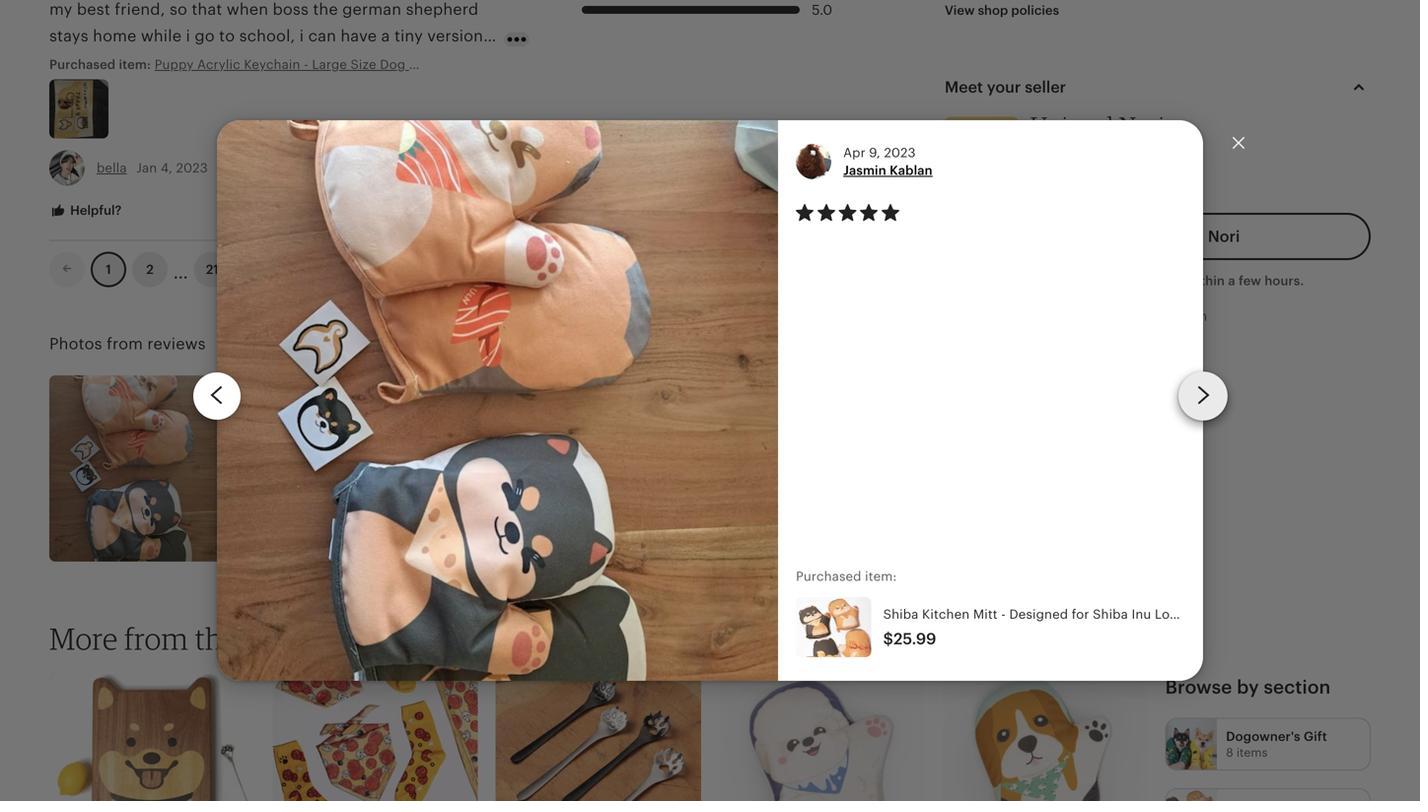 Task type: locate. For each thing, give the bounding box(es) containing it.
1 horizontal spatial item:
[[865, 570, 897, 585]]

purchased item: up shiba kitchen mitt - designed for shiba inu lover, quilted funny oven mitt, housewarming, christmas hostess gift, dog mom handmade aprons image
[[796, 570, 897, 585]]

8
[[1226, 747, 1234, 760]]

2 vertical spatial from
[[124, 621, 189, 657]]

0 horizontal spatial item:
[[119, 57, 151, 72]]

1 vertical spatial from
[[107, 336, 143, 353]]

0 vertical spatial this
[[1059, 309, 1082, 324]]

from
[[1178, 309, 1208, 324], [107, 336, 143, 353], [124, 621, 189, 657]]

shiba kitchen mitt - designed for shiba inu lover, quilted funny oven mitt, housewarming, christmas hostess gift, dog mom handmade aprons image
[[796, 598, 872, 658]]

purchased up view details of this review photo by bella
[[49, 57, 116, 72]]

1 horizontal spatial this
[[1059, 309, 1082, 324]]

and
[[1074, 111, 1114, 140]]

1
[[106, 262, 111, 277]]

a
[[1229, 274, 1236, 288]]

2023
[[884, 145, 916, 160], [176, 161, 208, 176]]

2023 up kablan
[[884, 145, 916, 160]]

this left the shop
[[195, 621, 244, 657]]

doggo kitchen mitt - designed for doggy lover's kitchen glove quilted cute dog oven mitt puppy housewarming decor pet owner gift image
[[719, 675, 925, 802]]

view details of this review photo by bella image
[[49, 79, 109, 139]]

1 vertical spatial purchased item:
[[796, 570, 897, 585]]

2023 for 9,
[[884, 145, 916, 160]]

more from this shop
[[49, 621, 316, 657]]

uni
[[1031, 111, 1069, 140]]

5.0
[[812, 2, 833, 18]]

1 vertical spatial this
[[195, 621, 244, 657]]

made
[[1021, 309, 1056, 324]]

21
[[206, 262, 219, 277]]

photos from reviews
[[49, 336, 206, 353]]

0 vertical spatial from
[[1178, 309, 1208, 324]]

from right more
[[124, 621, 189, 657]]

1 vertical spatial purchased
[[796, 570, 862, 585]]

pizza bandana & socks matching set - matching dog and owner, dog lover's gift, pizza dog bandana, socks set image
[[273, 675, 478, 802]]

see more listings in the dogowner's gift section image
[[1167, 720, 1218, 771]]

browse
[[1166, 677, 1233, 698]]

photos from reviews dialog
[[0, 0, 1421, 802]]

paw spoon | teaspoon | coffee stir stick | puppy lover's gift | doggo tableware | stainless steel utensils | dog parents dog owner image
[[496, 675, 701, 802]]

0 vertical spatial purchased
[[49, 57, 116, 72]]

purchased up shiba kitchen mitt - designed for shiba inu lover, quilted funny oven mitt, housewarming, christmas hostess gift, dog mom handmade aprons image
[[796, 570, 862, 585]]

0 vertical spatial purchased item:
[[49, 57, 155, 72]]

item:
[[119, 57, 151, 72], [865, 570, 897, 585]]

purchased item: up view details of this review photo by bella
[[49, 57, 155, 72]]

4,
[[161, 161, 173, 176]]

2023 inside apr 9, 2023 jasmin kablan
[[884, 145, 916, 160]]

25.99
[[894, 631, 937, 649]]

item: inside the photos from reviews dialog
[[865, 570, 897, 585]]

0 horizontal spatial 2023
[[176, 161, 208, 176]]

2023 for 4,
[[176, 161, 208, 176]]

$ 25.99
[[884, 631, 937, 649]]

purchased
[[49, 57, 116, 72], [796, 570, 862, 585]]

0 horizontal spatial this
[[195, 621, 244, 657]]

2023 right 4,
[[176, 161, 208, 176]]

from right photos
[[107, 336, 143, 353]]

1 horizontal spatial purchased
[[796, 570, 862, 585]]

dogowner's gift 8 items
[[1226, 730, 1328, 760]]

apr
[[844, 145, 866, 160]]

purchased item:
[[49, 57, 155, 72], [796, 570, 897, 585]]

1 horizontal spatial 2023
[[884, 145, 916, 160]]

uniandnori
[[945, 309, 1017, 324]]

$
[[884, 631, 894, 649]]

from right the help
[[1178, 309, 1208, 324]]

1 horizontal spatial purchased item:
[[796, 570, 897, 585]]

this left item
[[1059, 309, 1082, 324]]

1 vertical spatial item:
[[865, 570, 897, 585]]

0 vertical spatial item:
[[119, 57, 151, 72]]

this for made
[[1059, 309, 1082, 324]]

within a few hours.
[[1187, 274, 1305, 288]]

uni and nori image
[[945, 117, 1019, 191]]

this
[[1059, 309, 1082, 324], [195, 621, 244, 657]]



Task type: describe. For each thing, give the bounding box(es) containing it.
gift
[[1304, 730, 1328, 745]]

section
[[1264, 677, 1331, 698]]

from for reviews
[[107, 336, 143, 353]]

this for from
[[195, 621, 244, 657]]

2 link
[[132, 252, 168, 288]]

few
[[1239, 274, 1262, 288]]

purchased inside the photos from reviews dialog
[[796, 570, 862, 585]]

…
[[174, 255, 188, 284]]

following
[[366, 632, 426, 646]]

nori
[[1119, 111, 1165, 140]]

with
[[1117, 309, 1144, 324]]

by
[[1237, 677, 1260, 698]]

shop
[[251, 621, 316, 657]]

following button
[[328, 621, 441, 657]]

browse by section
[[1166, 677, 1331, 698]]

items
[[1237, 747, 1268, 760]]

kablan
[[890, 163, 933, 178]]

0 horizontal spatial purchased item:
[[49, 57, 155, 72]]

21 link
[[194, 252, 231, 288]]

uni and nori
[[1031, 111, 1165, 140]]

beagle kitchen mitt - designed for beagle lover's kitchen glove quilted cute dog oven mitt puppy housewarming decor pet owner gift image
[[942, 675, 1148, 802]]

see more listings in the kitchen section image
[[1167, 790, 1218, 802]]

photos
[[49, 336, 102, 353]]

9,
[[869, 145, 881, 160]]

0 horizontal spatial purchased
[[49, 57, 116, 72]]

reviews
[[147, 336, 206, 353]]

help
[[1147, 309, 1175, 324]]

from for this
[[124, 621, 189, 657]]

dogowner's
[[1226, 730, 1301, 745]]

within
[[1187, 274, 1225, 288]]

2
[[146, 262, 154, 277]]

shiboard - shiba inu lover's gift, end grain handmade board, kitchen engraved pet cutting boards, gifts for dog lovers, wood barkuterie, image
[[49, 675, 255, 802]]

purchased item: inside the photos from reviews dialog
[[796, 570, 897, 585]]

hours.
[[1265, 274, 1305, 288]]

apr 9, 2023 jasmin kablan
[[844, 145, 933, 178]]

more
[[49, 621, 118, 657]]

1 link
[[91, 252, 126, 288]]

jan
[[136, 161, 157, 176]]

uniandnori made this item with help from
[[945, 309, 1208, 324]]

jasmin kablan link
[[844, 163, 933, 178]]

jan 4, 2023
[[133, 161, 208, 176]]

item
[[1085, 309, 1113, 324]]

jasmin
[[844, 163, 887, 178]]



Task type: vqa. For each thing, say whether or not it's contained in the screenshot.
3rd ETSY'S PICK from left
no



